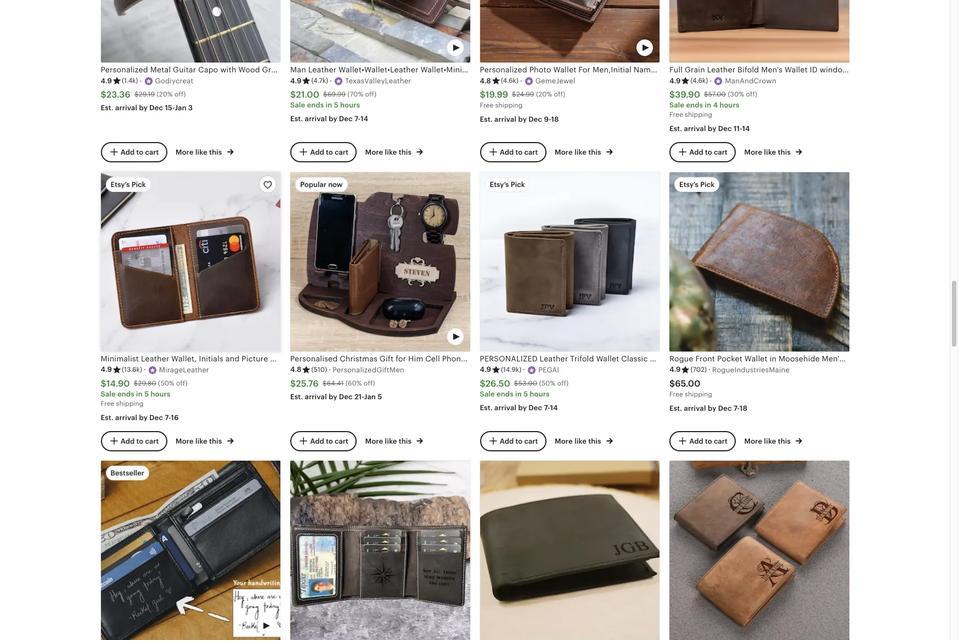 Task type: locate. For each thing, give the bounding box(es) containing it.
add to cart down est. arrival by dec 11-14 in the top of the page
[[690, 148, 728, 156]]

add
[[121, 148, 135, 156], [310, 148, 324, 156], [500, 148, 514, 156], [690, 148, 704, 156], [121, 437, 135, 445], [310, 437, 324, 445], [500, 437, 514, 445], [690, 437, 704, 445]]

1 horizontal spatial 4.8
[[480, 77, 491, 85]]

add down $ 26.50 $ 53.00 (50% off) sale ends in 5 hours est. arrival by dec 7-14
[[500, 437, 514, 445]]

1 (4.6k) from the left
[[501, 77, 519, 85]]

pick for 26.50
[[511, 180, 525, 189]]

1 vertical spatial jan
[[364, 393, 376, 401]]

4.8 for 19.99
[[480, 77, 491, 85]]

(20% for 19.99
[[536, 91, 552, 98]]

3 etsy's from the left
[[680, 180, 699, 189]]

ends inside $ 26.50 $ 53.00 (50% off) sale ends in 5 hours est. arrival by dec 7-14
[[497, 390, 514, 399]]

dec
[[149, 104, 163, 112], [339, 115, 353, 123], [529, 115, 542, 123], [719, 124, 732, 133], [339, 393, 353, 401], [529, 404, 542, 412], [719, 404, 732, 413], [149, 414, 163, 422]]

cart down $ 25.76 $ 64.41 (60% off) est. arrival by dec 21-jan 5
[[335, 437, 348, 445]]

3 etsy's pick from the left
[[680, 180, 715, 189]]

add to cart
[[121, 148, 159, 156], [310, 148, 348, 156], [500, 148, 538, 156], [690, 148, 728, 156], [121, 437, 159, 445], [310, 437, 348, 445], [500, 437, 538, 445], [690, 437, 728, 445]]

dec inside $ 23.36 $ 29.19 (20% off) est. arrival by dec 15-jan 3
[[149, 104, 163, 112]]

shipping up est. arrival by dec 11-14 in the top of the page
[[685, 111, 713, 119]]

0 horizontal spatial 18
[[551, 115, 559, 123]]

11-
[[734, 124, 743, 133]]

more for 21.00
[[365, 148, 383, 157]]

0 vertical spatial 18
[[551, 115, 559, 123]]

2 horizontal spatial etsy's
[[680, 180, 699, 189]]

off) inside $ 25.76 $ 64.41 (60% off) est. arrival by dec 21-jan 5
[[364, 380, 375, 388]]

product video element for 25.76
[[290, 172, 470, 352]]

more like this link for 26.50
[[555, 436, 613, 447]]

53.00
[[519, 380, 538, 388]]

in
[[326, 101, 332, 109], [705, 101, 712, 109], [136, 390, 143, 399], [516, 390, 522, 399]]

sale for 21.00
[[290, 101, 305, 109]]

free down 14.90
[[101, 400, 114, 408]]

(14.9k)
[[501, 366, 522, 374]]

5 inside $ 26.50 $ 53.00 (50% off) sale ends in 5 hours est. arrival by dec 7-14
[[524, 390, 528, 399]]

off) inside $ 23.36 $ 29.19 (20% off) est. arrival by dec 15-jan 3
[[175, 91, 186, 98]]

sale down 21.00
[[290, 101, 305, 109]]

1 vertical spatial 18
[[740, 404, 748, 413]]

$ down (14.9k)
[[514, 380, 519, 388]]

full grain leather bifold men's wallet id window, personalized initials engraving, father's day gift, boyfriend, husband anniversary gift image
[[670, 0, 850, 63]]

24.99
[[517, 91, 534, 98]]

hours for 21.00
[[340, 101, 360, 109]]

add to cart button down the est. arrival by dec 9-18
[[480, 142, 546, 162]]

sale inside $ 26.50 $ 53.00 (50% off) sale ends in 5 hours est. arrival by dec 7-14
[[480, 390, 495, 399]]

more like this for 23.36
[[176, 148, 224, 157]]

cart
[[145, 148, 159, 156], [335, 148, 348, 156], [524, 148, 538, 156], [714, 148, 728, 156], [145, 437, 159, 445], [335, 437, 348, 445], [524, 437, 538, 445], [714, 437, 728, 445]]

$ right 19.99
[[512, 91, 517, 98]]

4.9 up 14.90
[[101, 366, 112, 374]]

popular now
[[300, 180, 343, 189]]

hours
[[340, 101, 360, 109], [720, 101, 740, 109], [151, 390, 171, 399], [530, 390, 550, 399]]

1 horizontal spatial 18
[[740, 404, 748, 413]]

65.00
[[675, 379, 701, 389]]

2 horizontal spatial etsy's pick
[[680, 180, 715, 189]]

free inside $ 14.90 $ 29.80 (50% off) sale ends in 5 hours free shipping
[[101, 400, 114, 408]]

in for 26.50
[[516, 390, 522, 399]]

by
[[139, 104, 148, 112], [329, 115, 337, 123], [518, 115, 527, 123], [708, 124, 717, 133], [329, 393, 337, 401], [518, 404, 527, 412], [708, 404, 717, 413], [139, 414, 148, 422]]

·
[[140, 77, 142, 85], [330, 77, 332, 85], [520, 77, 522, 85], [710, 77, 712, 85], [144, 366, 146, 374], [329, 366, 331, 374], [523, 366, 525, 374], [709, 366, 711, 374]]

more like this for 26.50
[[555, 438, 603, 446]]

5 for 14.90
[[144, 390, 149, 399]]

arrival down $ 14.90 $ 29.80 (50% off) sale ends in 5 hours free shipping
[[115, 414, 137, 422]]

in for 14.90
[[136, 390, 143, 399]]

ends down 26.50
[[497, 390, 514, 399]]

est. inside $ 21.00 $ 69.99 (70% off) sale ends in 5 hours est. arrival by dec 7-14
[[290, 115, 303, 123]]

add for 19.99
[[500, 148, 514, 156]]

hours for 14.90
[[151, 390, 171, 399]]

arrival
[[115, 104, 137, 112], [305, 115, 327, 123], [495, 115, 517, 123], [684, 124, 706, 133], [305, 393, 327, 401], [495, 404, 517, 412], [684, 404, 706, 413], [115, 414, 137, 422]]

add to cart button
[[101, 142, 167, 162], [290, 142, 357, 162], [480, 142, 546, 162], [670, 142, 736, 162], [101, 431, 167, 451], [290, 431, 357, 451], [480, 431, 546, 451], [670, 431, 736, 451]]

7-
[[355, 115, 361, 123], [544, 404, 550, 412], [734, 404, 740, 413], [165, 414, 171, 422]]

arrival down 26.50
[[495, 404, 517, 412]]

· up 57.00 on the top right
[[710, 77, 712, 85]]

0 vertical spatial 4.8
[[480, 77, 491, 85]]

sale inside $ 21.00 $ 69.99 (70% off) sale ends in 5 hours est. arrival by dec 7-14
[[290, 101, 305, 109]]

to for 23.36
[[136, 148, 143, 156]]

add for 14.90
[[121, 437, 135, 445]]

in inside $ 21.00 $ 69.99 (70% off) sale ends in 5 hours est. arrival by dec 7-14
[[326, 101, 332, 109]]

shipping down 65.00
[[685, 391, 713, 399]]

now
[[328, 180, 343, 189]]

0 horizontal spatial jan
[[175, 104, 187, 112]]

cart down est. arrival by dec 11-14 in the top of the page
[[714, 148, 728, 156]]

est. down "39.90"
[[670, 124, 683, 133]]

off) inside $ 19.99 $ 24.99 (20% off) free shipping
[[554, 91, 565, 98]]

4.8 up 19.99
[[480, 77, 491, 85]]

personalized men's leather wallet, engraved leather wallet, gift for boyfriend, classic bifold wallet, photo & handwriting in mens wallet image
[[670, 461, 850, 641]]

free
[[480, 102, 494, 109], [670, 111, 683, 119], [670, 391, 683, 399], [101, 400, 114, 408]]

5 right '21-'
[[378, 393, 382, 401]]

off) inside $ 21.00 $ 69.99 (70% off) sale ends in 5 hours est. arrival by dec 7-14
[[365, 91, 377, 98]]

sale down 26.50
[[480, 390, 495, 399]]

like
[[195, 148, 208, 157], [385, 148, 397, 157], [575, 148, 587, 157], [764, 148, 777, 157], [195, 438, 208, 446], [385, 438, 397, 446], [575, 438, 587, 446], [764, 438, 777, 446]]

hours inside $ 14.90 $ 29.80 (50% off) sale ends in 5 hours free shipping
[[151, 390, 171, 399]]

etsy's for 14.90
[[111, 180, 130, 189]]

ends inside $ 14.90 $ 29.80 (50% off) sale ends in 5 hours free shipping
[[117, 390, 134, 399]]

more for 39.90
[[745, 148, 763, 157]]

jan for 25.76
[[364, 393, 376, 401]]

2 pick from the left
[[511, 180, 525, 189]]

5 inside $ 14.90 $ 29.80 (50% off) sale ends in 5 hours free shipping
[[144, 390, 149, 399]]

(50% right 29.80
[[158, 380, 174, 388]]

0 horizontal spatial pick
[[132, 180, 146, 189]]

1 horizontal spatial (20%
[[536, 91, 552, 98]]

(4.6k) for 39.90
[[691, 77, 708, 85]]

product video element
[[290, 0, 470, 63], [480, 0, 660, 63], [290, 172, 470, 352], [101, 461, 281, 641]]

4.9 up "39.90"
[[670, 77, 681, 85]]

add to cart for 19.99
[[500, 148, 538, 156]]

$ 26.50 $ 53.00 (50% off) sale ends in 5 hours est. arrival by dec 7-14
[[480, 379, 569, 412]]

1 horizontal spatial (50%
[[539, 380, 556, 388]]

jan
[[175, 104, 187, 112], [364, 393, 376, 401]]

shipping
[[495, 102, 523, 109], [685, 111, 713, 119], [685, 391, 713, 399], [116, 400, 144, 408]]

18 for 19.99
[[551, 115, 559, 123]]

1 vertical spatial 14
[[743, 124, 750, 133]]

hours inside $ 39.90 $ 57.00 (30% off) sale ends in 4 hours free shipping
[[720, 101, 740, 109]]

in inside $ 14.90 $ 29.80 (50% off) sale ends in 5 hours free shipping
[[136, 390, 143, 399]]

this for 23.36
[[209, 148, 222, 157]]

off)
[[175, 91, 186, 98], [365, 91, 377, 98], [554, 91, 565, 98], [746, 91, 758, 98], [176, 380, 188, 388], [364, 380, 375, 388], [557, 380, 569, 388]]

add to cart down $ 25.76 $ 64.41 (60% off) est. arrival by dec 21-jan 5
[[310, 437, 348, 445]]

off) for 26.50
[[557, 380, 569, 388]]

cart for 26.50
[[524, 437, 538, 445]]

add for 23.36
[[121, 148, 135, 156]]

1 (50% from the left
[[158, 380, 174, 388]]

personalized photo wallet for men,initial name engraved custom picture wallet gift for him, dad, husband christmas gifts father image
[[480, 0, 660, 63]]

· right "(702)" at the bottom of the page
[[709, 366, 711, 374]]

by inside $ 21.00 $ 69.99 (70% off) sale ends in 5 hours est. arrival by dec 7-14
[[329, 115, 337, 123]]

26.50
[[486, 379, 510, 389]]

sale down 14.90
[[101, 390, 116, 399]]

off) up 16
[[176, 380, 188, 388]]

0 horizontal spatial (4.6k)
[[501, 77, 519, 85]]

14 inside $ 21.00 $ 69.99 (70% off) sale ends in 5 hours est. arrival by dec 7-14
[[361, 115, 368, 123]]

est. down '25.76'
[[290, 393, 303, 401]]

16
[[171, 414, 179, 422]]

free inside $ 19.99 $ 24.99 (20% off) free shipping
[[480, 102, 494, 109]]

arrival inside $ 25.76 $ 64.41 (60% off) est. arrival by dec 21-jan 5
[[305, 393, 327, 401]]

$ left 29.19
[[101, 89, 106, 100]]

in inside $ 26.50 $ 53.00 (50% off) sale ends in 5 hours est. arrival by dec 7-14
[[516, 390, 522, 399]]

this
[[209, 148, 222, 157], [399, 148, 412, 157], [589, 148, 601, 157], [778, 148, 791, 157], [209, 438, 222, 446], [399, 438, 412, 446], [589, 438, 601, 446], [778, 438, 791, 446]]

by inside $ 23.36 $ 29.19 (20% off) est. arrival by dec 15-jan 3
[[139, 104, 148, 112]]

more like this link
[[176, 146, 234, 158], [365, 146, 423, 158], [555, 146, 613, 158], [745, 146, 803, 158], [176, 436, 234, 447], [365, 436, 423, 447], [555, 436, 613, 447], [745, 436, 803, 447]]

ends inside $ 21.00 $ 69.99 (70% off) sale ends in 5 hours est. arrival by dec 7-14
[[307, 101, 324, 109]]

personalised christmas gift for him cell phone docking charging station stand tech accessory desk organizer handmade gift boyfriend man men image
[[290, 172, 470, 352]]

more
[[176, 148, 194, 157], [365, 148, 383, 157], [555, 148, 573, 157], [745, 148, 763, 157], [176, 438, 194, 446], [365, 438, 383, 446], [555, 438, 573, 446], [745, 438, 763, 446]]

product video element for 19.99
[[480, 0, 660, 63]]

21.00
[[296, 89, 320, 100]]

add for 26.50
[[500, 437, 514, 445]]

add to cart button for 26.50
[[480, 431, 546, 451]]

1 horizontal spatial pick
[[511, 180, 525, 189]]

add to cart for 23.36
[[121, 148, 159, 156]]

arrival down '25.76'
[[305, 393, 327, 401]]

add to cart down "est. arrival by dec 7-16"
[[121, 437, 159, 445]]

ends down 14.90
[[117, 390, 134, 399]]

$ 39.90 $ 57.00 (30% off) sale ends in 4 hours free shipping
[[670, 89, 758, 119]]

product video element for 21.00
[[290, 0, 470, 63]]

off) right (30%
[[746, 91, 758, 98]]

(50% inside $ 26.50 $ 53.00 (50% off) sale ends in 5 hours est. arrival by dec 7-14
[[539, 380, 556, 388]]

0 horizontal spatial etsy's pick
[[111, 180, 146, 189]]

off) right the (70%
[[365, 91, 377, 98]]

by down 64.41
[[329, 393, 337, 401]]

2 etsy's from the left
[[490, 180, 509, 189]]

dec inside $ 21.00 $ 69.99 (70% off) sale ends in 5 hours est. arrival by dec 7-14
[[339, 115, 353, 123]]

4.9 for 14.90
[[101, 366, 112, 374]]

off) right 24.99
[[554, 91, 565, 98]]

popular
[[300, 180, 327, 189]]

cart for 39.90
[[714, 148, 728, 156]]

2 horizontal spatial pick
[[701, 180, 715, 189]]

etsy's
[[111, 180, 130, 189], [490, 180, 509, 189], [680, 180, 699, 189]]

$ left 69.99
[[290, 89, 296, 100]]

to down $ 26.50 $ 53.00 (50% off) sale ends in 5 hours est. arrival by dec 7-14
[[516, 437, 523, 445]]

pick for 14.90
[[132, 180, 146, 189]]

to down "est. arrival by dec 7-16"
[[136, 437, 143, 445]]

pick
[[132, 180, 146, 189], [511, 180, 525, 189], [701, 180, 715, 189]]

add to cart button down $ 23.36 $ 29.19 (20% off) est. arrival by dec 15-jan 3
[[101, 142, 167, 162]]

free inside $ 39.90 $ 57.00 (30% off) sale ends in 4 hours free shipping
[[670, 111, 683, 119]]

personalized leather trifold wallet classic billfold id holder pocket leather cash wallet monogrammed gift for him add initials | kane image
[[480, 172, 660, 352]]

(20% inside $ 23.36 $ 29.19 (20% off) est. arrival by dec 15-jan 3
[[157, 91, 173, 98]]

cart down "est. arrival by dec 7-16"
[[145, 437, 159, 445]]

shipping inside $ 65.00 free shipping
[[685, 391, 713, 399]]

add for 25.76
[[310, 437, 324, 445]]

est. down 21.00
[[290, 115, 303, 123]]

ends inside $ 39.90 $ 57.00 (30% off) sale ends in 4 hours free shipping
[[686, 101, 703, 109]]

add to cart button down $ 25.76 $ 64.41 (60% off) est. arrival by dec 21-jan 5
[[290, 431, 357, 451]]

in down 53.00
[[516, 390, 522, 399]]

(20% inside $ 19.99 $ 24.99 (20% off) free shipping
[[536, 91, 552, 98]]

sale inside $ 14.90 $ 29.80 (50% off) sale ends in 5 hours free shipping
[[101, 390, 116, 399]]

4.9 for 23.36
[[101, 77, 112, 85]]

off) for 14.90
[[176, 380, 188, 388]]

more like this for 21.00
[[365, 148, 414, 157]]

to for 19.99
[[516, 148, 523, 156]]

shipping up "est. arrival by dec 7-16"
[[116, 400, 144, 408]]

more like this link for 14.90
[[176, 436, 234, 447]]

1 etsy's pick from the left
[[111, 180, 146, 189]]

sale
[[290, 101, 305, 109], [670, 101, 685, 109], [101, 390, 116, 399], [480, 390, 495, 399]]

(20% right 24.99
[[536, 91, 552, 98]]

in left the 4 in the top of the page
[[705, 101, 712, 109]]

1 horizontal spatial 14
[[550, 404, 558, 412]]

(50%
[[158, 380, 174, 388], [539, 380, 556, 388]]

add down est. arrival by dec 11-14 in the top of the page
[[690, 148, 704, 156]]

shipping inside $ 19.99 $ 24.99 (20% off) free shipping
[[495, 102, 523, 109]]

more like this link for 19.99
[[555, 146, 613, 158]]

off) inside $ 39.90 $ 57.00 (30% off) sale ends in 4 hours free shipping
[[746, 91, 758, 98]]

(13.6k)
[[122, 366, 142, 374]]

(20% up 15-
[[157, 91, 173, 98]]

1 horizontal spatial (4.6k)
[[691, 77, 708, 85]]

est. down 19.99
[[480, 115, 493, 123]]

mens full-grain leather wallet, christmas gift, engraved wallet, anniversary  and graduation gift, groomsmen gift, gift for him image
[[480, 461, 660, 641]]

this for 21.00
[[399, 148, 412, 157]]

like for 23.36
[[195, 148, 208, 157]]

etsy's pick
[[111, 180, 146, 189], [490, 180, 525, 189], [680, 180, 715, 189]]

2 etsy's pick from the left
[[490, 180, 525, 189]]

sale down "39.90"
[[670, 101, 685, 109]]

add to cart down $ 26.50 $ 53.00 (50% off) sale ends in 5 hours est. arrival by dec 7-14
[[500, 437, 538, 445]]

$ 19.99 $ 24.99 (20% off) free shipping
[[480, 89, 565, 109]]

add to cart button down "est. arrival by dec 7-16"
[[101, 431, 167, 451]]

1 pick from the left
[[132, 180, 146, 189]]

hours inside $ 21.00 $ 69.99 (70% off) sale ends in 5 hours est. arrival by dec 7-14
[[340, 101, 360, 109]]

cart down $ 26.50 $ 53.00 (50% off) sale ends in 5 hours est. arrival by dec 7-14
[[524, 437, 538, 445]]

0 vertical spatial jan
[[175, 104, 187, 112]]

add up popular
[[310, 148, 324, 156]]

add to cart button down $ 26.50 $ 53.00 (50% off) sale ends in 5 hours est. arrival by dec 7-14
[[480, 431, 546, 451]]

2 (4.6k) from the left
[[691, 77, 708, 85]]

est.
[[101, 104, 114, 112], [290, 115, 303, 123], [480, 115, 493, 123], [670, 124, 683, 133], [290, 393, 303, 401], [480, 404, 493, 412], [670, 404, 683, 413], [101, 414, 114, 422]]

2 horizontal spatial 14
[[743, 124, 750, 133]]

1 vertical spatial 4.8
[[290, 366, 302, 374]]

1 horizontal spatial jan
[[364, 393, 376, 401]]

0 horizontal spatial (20%
[[157, 91, 173, 98]]

man leather wallet•wallet•leather wallet•minimalist wallet•personalize wallet•leather anniversary•slim leather wallet•man wallet image
[[290, 0, 470, 63]]

in down 69.99
[[326, 101, 332, 109]]

1 horizontal spatial etsy's
[[490, 180, 509, 189]]

4.9 up 23.36
[[101, 77, 112, 85]]

this for 25.76
[[399, 438, 412, 446]]

cart for 14.90
[[145, 437, 159, 445]]

sale inside $ 39.90 $ 57.00 (30% off) sale ends in 4 hours free shipping
[[670, 101, 685, 109]]

14 inside $ 26.50 $ 53.00 (50% off) sale ends in 5 hours est. arrival by dec 7-14
[[550, 404, 558, 412]]

0 horizontal spatial etsy's
[[111, 180, 130, 189]]

personalized metal guitar capo with wood grain, custom message, engraved guitar pick, birthday gift, fathers days gift for guitarists image
[[101, 0, 281, 63]]

jan inside $ 25.76 $ 64.41 (60% off) est. arrival by dec 21-jan 5
[[364, 393, 376, 401]]

ends down "39.90"
[[686, 101, 703, 109]]

2 (50% from the left
[[539, 380, 556, 388]]

4.9 up 21.00
[[290, 77, 302, 85]]

1 (20% from the left
[[157, 91, 173, 98]]

0 horizontal spatial 14
[[361, 115, 368, 123]]

4.8 up '25.76'
[[290, 366, 302, 374]]

5 inside $ 25.76 $ 64.41 (60% off) est. arrival by dec 21-jan 5
[[378, 393, 382, 401]]

to for 39.90
[[705, 148, 712, 156]]

to for 14.90
[[136, 437, 143, 445]]

to
[[136, 148, 143, 156], [326, 148, 333, 156], [516, 148, 523, 156], [705, 148, 712, 156], [136, 437, 143, 445], [326, 437, 333, 445], [516, 437, 523, 445], [705, 437, 712, 445]]

19.99
[[486, 89, 508, 100]]

off) inside $ 14.90 $ 29.80 (50% off) sale ends in 5 hours free shipping
[[176, 380, 188, 388]]

est. down 23.36
[[101, 104, 114, 112]]

off) right "(60%"
[[364, 380, 375, 388]]

tri-fold slim leather wallet with photo id window, personalized rifd blocking secure trifold wallet, gift for men who likes genuine leather image
[[290, 461, 470, 641]]

(70%
[[348, 91, 363, 98]]

(4.6k)
[[501, 77, 519, 85], [691, 77, 708, 85]]

5 down 53.00
[[524, 390, 528, 399]]

(50% inside $ 14.90 $ 29.80 (50% off) sale ends in 5 hours free shipping
[[158, 380, 174, 388]]

add for 39.90
[[690, 148, 704, 156]]

0 horizontal spatial (50%
[[158, 380, 174, 388]]

4.8
[[480, 77, 491, 85], [290, 366, 302, 374]]

5 down 29.80
[[144, 390, 149, 399]]

14
[[361, 115, 368, 123], [743, 124, 750, 133], [550, 404, 558, 412]]

$ left 57.00 on the top right
[[670, 89, 675, 100]]

· right (4.7k)
[[330, 77, 332, 85]]

5
[[334, 101, 339, 109], [144, 390, 149, 399], [524, 390, 528, 399], [378, 393, 382, 401]]

hours inside $ 26.50 $ 53.00 (50% off) sale ends in 5 hours est. arrival by dec 7-14
[[530, 390, 550, 399]]

hours for 39.90
[[720, 101, 740, 109]]

$ up est. arrival by dec 7-18 at the bottom of the page
[[670, 379, 675, 389]]

ends for 14.90
[[117, 390, 134, 399]]

like for 26.50
[[575, 438, 587, 446]]

(20% for 23.36
[[157, 91, 173, 98]]

7- inside $ 26.50 $ 53.00 (50% off) sale ends in 5 hours est. arrival by dec 7-14
[[544, 404, 550, 412]]

etsy's pick for 14.90
[[111, 180, 146, 189]]

(50% right 53.00
[[539, 380, 556, 388]]

off) inside $ 26.50 $ 53.00 (50% off) sale ends in 5 hours est. arrival by dec 7-14
[[557, 380, 569, 388]]

more for 14.90
[[176, 438, 194, 446]]

more like this
[[176, 148, 224, 157], [365, 148, 414, 157], [555, 148, 603, 157], [745, 148, 793, 157], [176, 438, 224, 446], [365, 438, 414, 446], [555, 438, 603, 446], [745, 438, 793, 446]]

4.9
[[101, 77, 112, 85], [290, 77, 302, 85], [670, 77, 681, 85], [101, 366, 112, 374], [480, 366, 491, 374], [670, 366, 681, 374]]

in inside $ 39.90 $ 57.00 (30% off) sale ends in 4 hours free shipping
[[705, 101, 712, 109]]

· right (510)
[[329, 366, 331, 374]]

add down $ 25.76 $ 64.41 (60% off) est. arrival by dec 21-jan 5
[[310, 437, 324, 445]]

arrival down 23.36
[[115, 104, 137, 112]]

bestseller link
[[101, 461, 281, 641]]

add to cart up the now
[[310, 148, 348, 156]]

shipping inside $ 14.90 $ 29.80 (50% off) sale ends in 5 hours free shipping
[[116, 400, 144, 408]]

ends down 21.00
[[307, 101, 324, 109]]

jan for 23.36
[[175, 104, 187, 112]]

by inside $ 26.50 $ 53.00 (50% off) sale ends in 5 hours est. arrival by dec 7-14
[[518, 404, 527, 412]]

2 vertical spatial 14
[[550, 404, 558, 412]]

minimalist leather wallet, initials and picture engraved, personalized slim card holder, best gift for husband, father, son, christmas gift image
[[101, 172, 281, 352]]

$ 23.36 $ 29.19 (20% off) est. arrival by dec 15-jan 3
[[101, 89, 193, 112]]

0 vertical spatial 14
[[361, 115, 368, 123]]

2 (20% from the left
[[536, 91, 552, 98]]

$
[[101, 89, 106, 100], [290, 89, 296, 100], [480, 89, 486, 100], [670, 89, 675, 100], [134, 91, 139, 98], [323, 91, 328, 98], [512, 91, 517, 98], [704, 91, 709, 98], [101, 379, 106, 389], [290, 379, 296, 389], [480, 379, 486, 389], [670, 379, 675, 389], [134, 380, 138, 388], [323, 380, 327, 388], [514, 380, 519, 388]]

add down $ 23.36 $ 29.19 (20% off) est. arrival by dec 15-jan 3
[[121, 148, 135, 156]]

cart for 19.99
[[524, 148, 538, 156]]

14 for 21.00
[[361, 115, 368, 123]]

0 horizontal spatial 4.8
[[290, 366, 302, 374]]

dec inside $ 25.76 $ 64.41 (60% off) est. arrival by dec 21-jan 5
[[339, 393, 353, 401]]

5 inside $ 21.00 $ 69.99 (70% off) sale ends in 5 hours est. arrival by dec 7-14
[[334, 101, 339, 109]]

(4.6k) up 19.99
[[501, 77, 519, 85]]

cart up the now
[[335, 148, 348, 156]]

25.76
[[296, 379, 319, 389]]

1 etsy's from the left
[[111, 180, 130, 189]]

off) up 15-
[[175, 91, 186, 98]]

18
[[551, 115, 559, 123], [740, 404, 748, 413]]

$ 25.76 $ 64.41 (60% off) est. arrival by dec 21-jan 5
[[290, 379, 382, 401]]

est. inside $ 26.50 $ 53.00 (50% off) sale ends in 5 hours est. arrival by dec 7-14
[[480, 404, 493, 412]]

ends
[[307, 101, 324, 109], [686, 101, 703, 109], [117, 390, 134, 399], [497, 390, 514, 399]]

jan inside $ 23.36 $ 29.19 (20% off) est. arrival by dec 15-jan 3
[[175, 104, 187, 112]]

cart down $ 23.36 $ 29.19 (20% off) est. arrival by dec 15-jan 3
[[145, 148, 159, 156]]

1 horizontal spatial etsy's pick
[[490, 180, 525, 189]]

(20%
[[157, 91, 173, 98], [536, 91, 552, 98]]

4.9 up 65.00
[[670, 366, 681, 374]]



Task type: describe. For each thing, give the bounding box(es) containing it.
more for 26.50
[[555, 438, 573, 446]]

18 for 65.00
[[740, 404, 748, 413]]

7- inside $ 21.00 $ 69.99 (70% off) sale ends in 5 hours est. arrival by dec 7-14
[[355, 115, 361, 123]]

more for 23.36
[[176, 148, 194, 157]]

in for 39.90
[[705, 101, 712, 109]]

by down $ 19.99 $ 24.99 (20% off) free shipping
[[518, 115, 527, 123]]

(50% for 14.90
[[158, 380, 174, 388]]

cart for 25.76
[[335, 437, 348, 445]]

29.80
[[138, 380, 156, 388]]

add to cart down est. arrival by dec 7-18 at the bottom of the page
[[690, 437, 728, 445]]

by down the 4 in the top of the page
[[708, 124, 717, 133]]

$ down (13.6k)
[[134, 380, 138, 388]]

cart for 23.36
[[145, 148, 159, 156]]

est. arrival by dec 11-14
[[670, 124, 750, 133]]

to for 25.76
[[326, 437, 333, 445]]

add to cart button down est. arrival by dec 7-18 at the bottom of the page
[[670, 431, 736, 451]]

to for 21.00
[[326, 148, 333, 156]]

· up 24.99
[[520, 77, 522, 85]]

arrival inside $ 21.00 $ 69.99 (70% off) sale ends in 5 hours est. arrival by dec 7-14
[[305, 115, 327, 123]]

4.8 for 25.76
[[290, 366, 302, 374]]

arrival inside $ 26.50 $ 53.00 (50% off) sale ends in 5 hours est. arrival by dec 7-14
[[495, 404, 517, 412]]

arrival down $ 39.90 $ 57.00 (30% off) sale ends in 4 hours free shipping
[[684, 124, 706, 133]]

· right (14.9k)
[[523, 366, 525, 374]]

sale for 26.50
[[480, 390, 495, 399]]

sale for 39.90
[[670, 101, 685, 109]]

add to cart button for 39.90
[[670, 142, 736, 162]]

$ left 24.99
[[480, 89, 486, 100]]

est. down 14.90
[[101, 414, 114, 422]]

by down $ 65.00 free shipping
[[708, 404, 717, 413]]

57.00
[[709, 91, 726, 98]]

add to cart for 26.50
[[500, 437, 538, 445]]

by inside $ 25.76 $ 64.41 (60% off) est. arrival by dec 21-jan 5
[[329, 393, 337, 401]]

add to cart button for 25.76
[[290, 431, 357, 451]]

more like this link for 39.90
[[745, 146, 803, 158]]

3 pick from the left
[[701, 180, 715, 189]]

4.9 for 26.50
[[480, 366, 491, 374]]

add to cart button for 23.36
[[101, 142, 167, 162]]

· right (13.6k)
[[144, 366, 146, 374]]

$ 14.90 $ 29.80 (50% off) sale ends in 5 hours free shipping
[[101, 379, 188, 408]]

(60%
[[346, 380, 362, 388]]

rogue front pocket wallet in moosehide men's leather wallet, made in usa, leather wallet, personalized wallet image
[[670, 172, 850, 352]]

more like this link for 21.00
[[365, 146, 423, 158]]

· right the (1.4k)
[[140, 77, 142, 85]]

cart for 21.00
[[335, 148, 348, 156]]

(4.6k) for 19.99
[[501, 77, 519, 85]]

dec inside $ 26.50 $ 53.00 (50% off) sale ends in 5 hours est. arrival by dec 7-14
[[529, 404, 542, 412]]

to down est. arrival by dec 7-18 at the bottom of the page
[[705, 437, 712, 445]]

(4.7k)
[[312, 77, 328, 85]]

ends for 21.00
[[307, 101, 324, 109]]

(50% for 26.50
[[539, 380, 556, 388]]

this for 39.90
[[778, 148, 791, 157]]

like for 39.90
[[764, 148, 777, 157]]

add to cart button for 19.99
[[480, 142, 546, 162]]

sale for 14.90
[[101, 390, 116, 399]]

add to cart for 14.90
[[121, 437, 159, 445]]

more like this for 25.76
[[365, 438, 414, 446]]

9-
[[544, 115, 551, 123]]

off) for 21.00
[[365, 91, 377, 98]]

(702)
[[691, 366, 707, 374]]

christmas gift for men | personalized leather wallet | custom men's wallet | personalized wallet for men | wallet for men | gift for dad image
[[101, 461, 281, 641]]

(30%
[[728, 91, 745, 98]]

off) for 39.90
[[746, 91, 758, 98]]

$ left 29.80
[[101, 379, 106, 389]]

15-
[[165, 104, 175, 112]]

4
[[713, 101, 718, 109]]

est. inside $ 25.76 $ 64.41 (60% off) est. arrival by dec 21-jan 5
[[290, 393, 303, 401]]

free inside $ 65.00 free shipping
[[670, 391, 683, 399]]

$ 21.00 $ 69.99 (70% off) sale ends in 5 hours est. arrival by dec 7-14
[[290, 89, 377, 123]]

more for 25.76
[[365, 438, 383, 446]]

arrival down 19.99
[[495, 115, 517, 123]]

5 for 26.50
[[524, 390, 528, 399]]

ends for 39.90
[[686, 101, 703, 109]]

est. inside $ 23.36 $ 29.19 (20% off) est. arrival by dec 15-jan 3
[[101, 104, 114, 112]]

(510)
[[311, 366, 327, 374]]

$ 65.00 free shipping
[[670, 379, 713, 399]]

add down est. arrival by dec 7-18 at the bottom of the page
[[690, 437, 704, 445]]

like for 21.00
[[385, 148, 397, 157]]

more like this for 19.99
[[555, 148, 603, 157]]

4.9 for 39.90
[[670, 77, 681, 85]]

this for 14.90
[[209, 438, 222, 446]]

64.41
[[327, 380, 344, 388]]

add to cart button for 14.90
[[101, 431, 167, 451]]

off) for 23.36
[[175, 91, 186, 98]]

etsy's pick for 26.50
[[490, 180, 525, 189]]

$ left 64.41
[[290, 379, 296, 389]]

etsy's for 26.50
[[490, 180, 509, 189]]

bestseller
[[111, 470, 144, 478]]

add to cart for 21.00
[[310, 148, 348, 156]]

21-
[[355, 393, 364, 401]]

more like this link for 25.76
[[365, 436, 423, 447]]

add to cart for 39.90
[[690, 148, 728, 156]]

14 for 26.50
[[550, 404, 558, 412]]

$ right "39.90"
[[704, 91, 709, 98]]

arrival down $ 65.00 free shipping
[[684, 404, 706, 413]]

est. arrival by dec 7-16
[[101, 414, 179, 422]]

14.90
[[106, 379, 130, 389]]

by down $ 14.90 $ 29.80 (50% off) sale ends in 5 hours free shipping
[[139, 414, 148, 422]]

4.9 for 21.00
[[290, 77, 302, 85]]

29.19
[[139, 91, 155, 98]]

$ down the (1.4k)
[[134, 91, 139, 98]]

off) for 25.76
[[364, 380, 375, 388]]

(1.4k)
[[122, 77, 138, 85]]

add for 21.00
[[310, 148, 324, 156]]

$ inside $ 65.00 free shipping
[[670, 379, 675, 389]]

est. arrival by dec 7-18
[[670, 404, 748, 413]]

add to cart button for 21.00
[[290, 142, 357, 162]]

est. arrival by dec 9-18
[[480, 115, 559, 123]]

more like this for 14.90
[[176, 438, 224, 446]]

39.90
[[675, 89, 700, 100]]

5 for 21.00
[[334, 101, 339, 109]]

cart down est. arrival by dec 7-18 at the bottom of the page
[[714, 437, 728, 445]]

to for 26.50
[[516, 437, 523, 445]]

3
[[188, 104, 193, 112]]

69.99
[[328, 91, 346, 98]]

hours for 26.50
[[530, 390, 550, 399]]

$ down (510)
[[323, 380, 327, 388]]

est. down $ 65.00 free shipping
[[670, 404, 683, 413]]

shipping inside $ 39.90 $ 57.00 (30% off) sale ends in 4 hours free shipping
[[685, 111, 713, 119]]

this for 19.99
[[589, 148, 601, 157]]

$ left 53.00
[[480, 379, 486, 389]]

23.36
[[106, 89, 131, 100]]

like for 14.90
[[195, 438, 208, 446]]

$ down (4.7k)
[[323, 91, 328, 98]]

more like this for 39.90
[[745, 148, 793, 157]]

this for 26.50
[[589, 438, 601, 446]]

more for 19.99
[[555, 148, 573, 157]]

arrival inside $ 23.36 $ 29.19 (20% off) est. arrival by dec 15-jan 3
[[115, 104, 137, 112]]

like for 25.76
[[385, 438, 397, 446]]

off) for 19.99
[[554, 91, 565, 98]]

in for 21.00
[[326, 101, 332, 109]]



Task type: vqa. For each thing, say whether or not it's contained in the screenshot.
more associated with 19.99
yes



